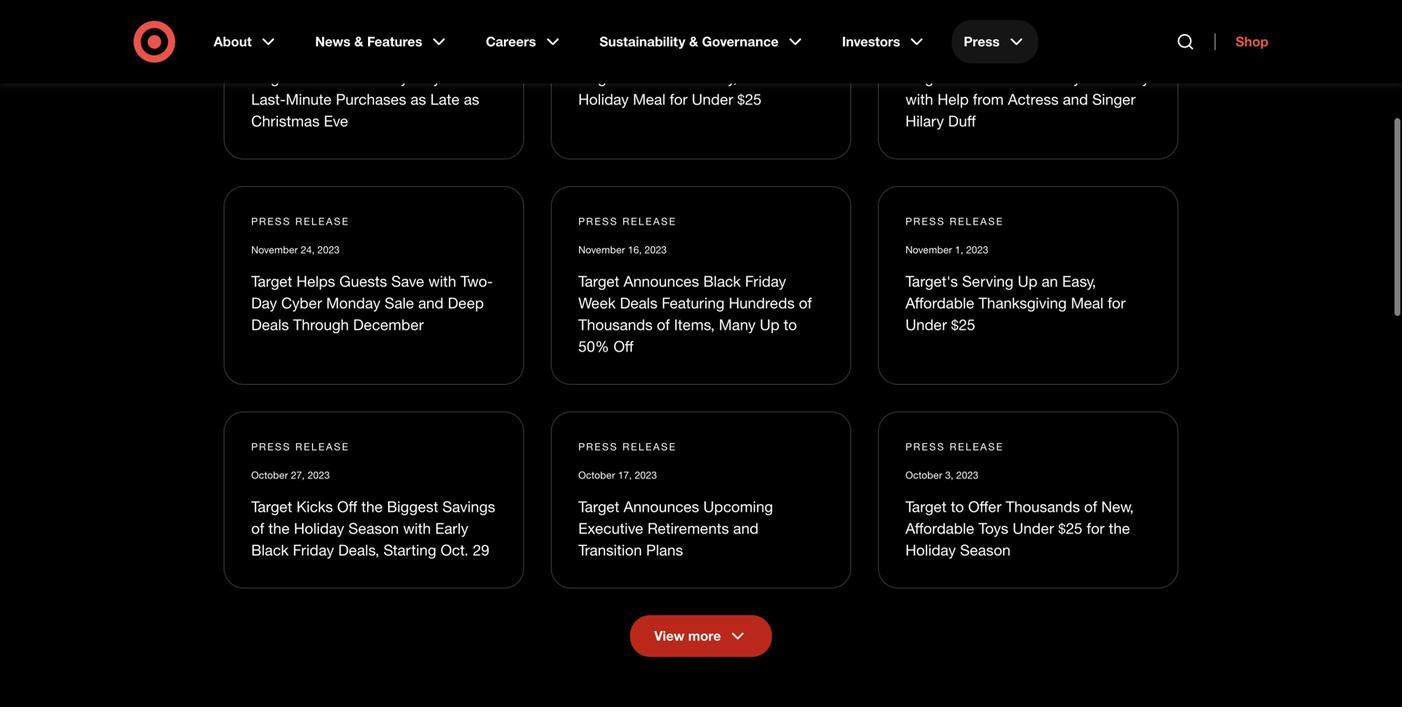 Task type: vqa. For each thing, say whether or not it's contained in the screenshot.
Candidate Homepage link
no



Task type: describe. For each thing, give the bounding box(es) containing it.
the inside the target to offer thousands of new, affordable toys under $25 for the holiday season
[[1109, 510, 1131, 528]]

target announces easy, affordable holiday meal for under $25 link
[[579, 59, 811, 99]]

christmas
[[251, 103, 320, 121]]

view more
[[655, 619, 721, 635]]

easy
[[376, 59, 408, 77]]

new,
[[1102, 488, 1134, 506]]

october 17, 2023
[[579, 460, 657, 472]]

guests
[[340, 263, 387, 281]]

governance
[[702, 33, 779, 50]]

target for target to offer thousands of new, affordable toys under $25 for the holiday season
[[906, 488, 947, 506]]

target helps guests save with two- day cyber monday sale and deep deals through december
[[251, 263, 493, 324]]

29
[[473, 532, 490, 550]]

press release for target kicks off the biggest savings of the holiday season with early black friday deals, starting oct. 29
[[251, 431, 350, 444]]

for inside target's serving up an easy, affordable thanksgiving meal for under $25
[[1108, 285, 1126, 303]]

help
[[938, 81, 969, 99]]

under inside target announces easy, affordable holiday meal for under $25
[[692, 81, 734, 99]]

target's
[[906, 263, 958, 281]]

plans
[[646, 532, 683, 550]]

deals,
[[338, 532, 379, 550]]

sustainability & governance
[[600, 33, 779, 50]]

2023 for upcoming
[[635, 460, 657, 472]]

november 16, 2023
[[579, 234, 667, 247]]

$25 inside target's serving up an easy, affordable thanksgiving meal for under $25
[[952, 306, 976, 324]]

5,
[[629, 30, 637, 43]]

2 as from the left
[[464, 81, 480, 99]]

investors link
[[831, 20, 939, 63]]

black inside target kicks off the biggest savings of the holiday season with early black friday deals, starting oct. 29
[[251, 532, 289, 550]]

2023 for up
[[967, 234, 989, 247]]

target for target announces upcoming executive retirements and transition plans
[[579, 488, 620, 506]]

target for target kicks off the biggest savings of the holiday season with early black friday deals, starting oct. 29
[[251, 488, 292, 506]]

and inside target announces holiday giveaway with help from actress and singer hilary duff
[[1063, 81, 1089, 99]]

through
[[293, 306, 349, 324]]

deals inside 'target helps guests save with two- day cyber monday sale and deep deals through december'
[[251, 306, 289, 324]]

press for target helps guests save with two- day cyber monday sale and deep deals through december
[[251, 206, 291, 218]]

target announces easy ways to get last-minute purchases as late as christmas eve link
[[251, 59, 495, 121]]

announces for transition
[[624, 488, 700, 506]]

3,
[[946, 460, 954, 472]]

off inside target kicks off the biggest savings of the holiday season with early black friday deals, starting oct. 29
[[337, 488, 357, 506]]

october for target kicks off the biggest savings of the holiday season with early black friday deals, starting oct. 29
[[251, 460, 288, 472]]

2023 right '4,'
[[967, 30, 989, 43]]

minute
[[286, 81, 332, 99]]

savings
[[443, 488, 495, 506]]

easy, inside target announces easy, affordable holiday meal for under $25
[[704, 59, 738, 77]]

singer
[[1093, 81, 1136, 99]]

press link
[[952, 20, 1039, 63]]

with for and
[[429, 263, 456, 281]]

actress
[[1008, 81, 1059, 99]]

offer
[[969, 488, 1002, 506]]

shop link
[[1215, 33, 1269, 50]]

sale
[[385, 285, 414, 303]]

up inside target's serving up an easy, affordable thanksgiving meal for under $25
[[1018, 263, 1038, 281]]

view more button
[[630, 606, 772, 648]]

november for target announces black friday week deals featuring hundreds of thousands of items, many up to 50% off
[[579, 234, 625, 247]]

monday
[[326, 285, 381, 303]]

news
[[315, 33, 351, 50]]

affordable inside target's serving up an easy, affordable thanksgiving meal for under $25
[[906, 285, 975, 303]]

holiday inside target kicks off the biggest savings of the holiday season with early black friday deals, starting oct. 29
[[294, 510, 344, 528]]

two-
[[461, 263, 493, 281]]

off inside target announces black friday week deals featuring hundreds of thousands of items, many up to 50% off
[[614, 328, 634, 346]]

1 as from the left
[[411, 81, 426, 99]]

news & features
[[315, 33, 423, 50]]

target announces black friday week deals featuring hundreds of thousands of items, many up to 50% off
[[579, 263, 812, 346]]

target to offer thousands of new, affordable toys under $25 for the holiday season
[[906, 488, 1134, 550]]

press for target's serving up an easy, affordable thanksgiving meal for under $25
[[906, 206, 946, 218]]

release for black
[[623, 206, 677, 218]]

about
[[214, 33, 252, 50]]

of left items,
[[657, 306, 670, 324]]

day
[[251, 285, 277, 303]]

thousands inside the target to offer thousands of new, affordable toys under $25 for the holiday season
[[1006, 488, 1081, 506]]

giveaway
[[1086, 59, 1150, 77]]

december inside 'target helps guests save with two- day cyber monday sale and deep deals through december'
[[353, 306, 424, 324]]

sustainability & governance link
[[588, 20, 817, 63]]

retirements
[[648, 510, 729, 528]]

week
[[579, 285, 616, 303]]

target for target announces holiday giveaway with help from actress and singer hilary duff
[[906, 59, 947, 77]]

2023 for black
[[645, 234, 667, 247]]

17,
[[618, 460, 632, 472]]

24,
[[301, 234, 315, 247]]

target for target announces easy ways to get last-minute purchases as late as christmas eve
[[251, 59, 292, 77]]

target announces black friday week deals featuring hundreds of thousands of items, many up to 50% off link
[[579, 263, 812, 346]]

$25 inside the target to offer thousands of new, affordable toys under $25 for the holiday season
[[1059, 510, 1083, 528]]

investors
[[842, 33, 901, 50]]

to inside "target announces easy ways to get last-minute purchases as late as christmas eve"
[[453, 59, 466, 77]]

press release for target announces black friday week deals featuring hundreds of thousands of items, many up to 50% off
[[579, 206, 677, 218]]

december 5, 2023
[[579, 30, 662, 43]]

press release for target's serving up an easy, affordable thanksgiving meal for under $25
[[906, 206, 1004, 218]]

0 horizontal spatial the
[[268, 510, 290, 528]]

announces for featuring
[[624, 263, 700, 281]]

oct.
[[441, 532, 469, 550]]

get
[[470, 59, 495, 77]]

release for up
[[950, 206, 1004, 218]]

transition
[[579, 532, 642, 550]]

deals inside target announces black friday week deals featuring hundreds of thousands of items, many up to 50% off
[[620, 285, 658, 303]]

from
[[973, 81, 1004, 99]]

friday inside target announces black friday week deals featuring hundreds of thousands of items, many up to 50% off
[[745, 263, 787, 281]]

target's serving up an easy, affordable thanksgiving meal for under $25 link
[[906, 263, 1126, 324]]

serving
[[963, 263, 1014, 281]]

holiday inside target announces easy, affordable holiday meal for under $25
[[579, 81, 629, 99]]

and inside 'target helps guests save with two- day cyber monday sale and deep deals through december'
[[418, 285, 444, 303]]

2023 right 5,
[[640, 30, 662, 43]]

duff
[[949, 103, 976, 121]]

target announces upcoming executive retirements and transition plans link
[[579, 488, 773, 550]]

more
[[689, 619, 721, 635]]

november 1, 2023
[[906, 234, 989, 247]]

late
[[430, 81, 460, 99]]

27,
[[291, 460, 305, 472]]

target for target announces easy, affordable holiday meal for under $25
[[579, 59, 620, 77]]

target kicks off the biggest savings of the holiday season with early black friday deals, starting oct. 29
[[251, 488, 495, 550]]

october 27, 2023
[[251, 460, 330, 472]]

october 3, 2023
[[906, 460, 979, 472]]

of inside the target to offer thousands of new, affordable toys under $25 for the holiday season
[[1085, 488, 1098, 506]]



Task type: locate. For each thing, give the bounding box(es) containing it.
2 horizontal spatial october
[[906, 460, 943, 472]]

of down october 27, 2023
[[251, 510, 264, 528]]

1 vertical spatial black
[[251, 532, 289, 550]]

target announces easy ways to get last-minute purchases as late as christmas eve
[[251, 59, 495, 121]]

12,
[[301, 30, 315, 43]]

target up help
[[906, 59, 947, 77]]

affordable down offer
[[906, 510, 975, 528]]

and right the sale
[[418, 285, 444, 303]]

careers link
[[474, 20, 575, 63]]

1 horizontal spatial $25
[[952, 306, 976, 324]]

save
[[391, 263, 424, 281]]

with up deep
[[429, 263, 456, 281]]

$25 right toys
[[1059, 510, 1083, 528]]

& for governance
[[689, 33, 699, 50]]

0 vertical spatial thousands
[[579, 306, 653, 324]]

target inside target announces upcoming executive retirements and transition plans
[[579, 488, 620, 506]]

to left get at the top of page
[[453, 59, 466, 77]]

target to offer thousands of new, affordable toys under $25 for the holiday season link
[[906, 488, 1134, 550]]

october left 3,
[[906, 460, 943, 472]]

with up "hilary"
[[906, 81, 934, 99]]

with inside target announces holiday giveaway with help from actress and singer hilary duff
[[906, 81, 934, 99]]

0 horizontal spatial thousands
[[579, 306, 653, 324]]

meal right thanksgiving
[[1071, 285, 1104, 303]]

1 & from the left
[[354, 33, 364, 50]]

0 horizontal spatial november
[[251, 234, 298, 247]]

1 horizontal spatial friday
[[745, 263, 787, 281]]

2 horizontal spatial november
[[906, 234, 953, 247]]

thousands up toys
[[1006, 488, 1081, 506]]

news & features link
[[304, 20, 461, 63]]

1 vertical spatial off
[[337, 488, 357, 506]]

for inside the target to offer thousands of new, affordable toys under $25 for the holiday season
[[1087, 510, 1105, 528]]

$25 inside target announces easy, affordable holiday meal for under $25
[[738, 81, 762, 99]]

holiday
[[1031, 59, 1081, 77], [579, 81, 629, 99], [294, 510, 344, 528], [906, 532, 956, 550]]

black inside target announces black friday week deals featuring hundreds of thousands of items, many up to 50% off
[[704, 263, 741, 281]]

16,
[[628, 234, 642, 247]]

as down ways
[[411, 81, 426, 99]]

1 vertical spatial friday
[[293, 532, 334, 550]]

0 vertical spatial for
[[670, 81, 688, 99]]

toys
[[979, 510, 1009, 528]]

target inside the target to offer thousands of new, affordable toys under $25 for the holiday season
[[906, 488, 947, 506]]

0 horizontal spatial to
[[453, 59, 466, 77]]

under inside the target to offer thousands of new, affordable toys under $25 for the holiday season
[[1013, 510, 1055, 528]]

2 vertical spatial with
[[403, 510, 431, 528]]

1 horizontal spatial and
[[734, 510, 759, 528]]

1 vertical spatial and
[[418, 285, 444, 303]]

meal down sustainability
[[633, 81, 666, 99]]

to inside target announces black friday week deals featuring hundreds of thousands of items, many up to 50% off
[[784, 306, 797, 324]]

2 vertical spatial and
[[734, 510, 759, 528]]

$25
[[738, 81, 762, 99], [952, 306, 976, 324], [1059, 510, 1083, 528]]

1 horizontal spatial easy,
[[1063, 263, 1097, 281]]

0 horizontal spatial meal
[[633, 81, 666, 99]]

to down the hundreds
[[784, 306, 797, 324]]

0 vertical spatial friday
[[745, 263, 787, 281]]

holiday up actress
[[1031, 59, 1081, 77]]

and left singer
[[1063, 81, 1089, 99]]

announces down 'news'
[[297, 59, 372, 77]]

0 vertical spatial $25
[[738, 81, 762, 99]]

1 horizontal spatial november
[[579, 234, 625, 247]]

1 horizontal spatial meal
[[1071, 285, 1104, 303]]

0 vertical spatial deals
[[620, 285, 658, 303]]

press up from
[[964, 33, 1000, 50]]

target inside target announces holiday giveaway with help from actress and singer hilary duff
[[906, 59, 947, 77]]

0 horizontal spatial $25
[[738, 81, 762, 99]]

of inside target kicks off the biggest savings of the holiday season with early black friday deals, starting oct. 29
[[251, 510, 264, 528]]

0 vertical spatial under
[[692, 81, 734, 99]]

1 horizontal spatial as
[[464, 81, 480, 99]]

2023 for guests
[[318, 234, 340, 247]]

under inside target's serving up an easy, affordable thanksgiving meal for under $25
[[906, 306, 947, 324]]

1 vertical spatial deals
[[251, 306, 289, 324]]

press release for target to offer thousands of new, affordable toys under $25 for the holiday season
[[906, 431, 1004, 444]]

friday up the hundreds
[[745, 263, 787, 281]]

announces inside target announces black friday week deals featuring hundreds of thousands of items, many up to 50% off
[[624, 263, 700, 281]]

2 horizontal spatial for
[[1108, 285, 1126, 303]]

release
[[295, 206, 350, 218], [623, 206, 677, 218], [950, 206, 1004, 218], [295, 431, 350, 444], [623, 431, 677, 444], [950, 431, 1004, 444]]

target announces holiday giveaway with help from actress and singer hilary duff
[[906, 59, 1150, 121]]

announces
[[297, 59, 372, 77], [624, 59, 700, 77], [951, 59, 1027, 77], [624, 263, 700, 281], [624, 488, 700, 506]]

0 horizontal spatial deals
[[251, 306, 289, 324]]

0 horizontal spatial easy,
[[704, 59, 738, 77]]

0 horizontal spatial off
[[337, 488, 357, 506]]

2 horizontal spatial the
[[1109, 510, 1131, 528]]

2 vertical spatial affordable
[[906, 510, 975, 528]]

as
[[411, 81, 426, 99], [464, 81, 480, 99]]

target inside target announces easy, affordable holiday meal for under $25
[[579, 59, 620, 77]]

of right the hundreds
[[799, 285, 812, 303]]

deep
[[448, 285, 484, 303]]

october left 17,
[[579, 460, 615, 472]]

1 vertical spatial up
[[760, 306, 780, 324]]

$25 down 'serving' on the top of the page
[[952, 306, 976, 324]]

release for offer
[[950, 431, 1004, 444]]

with
[[906, 81, 934, 99], [429, 263, 456, 281], [403, 510, 431, 528]]

target down october 3, 2023
[[906, 488, 947, 506]]

and
[[1063, 81, 1089, 99], [418, 285, 444, 303], [734, 510, 759, 528]]

0 horizontal spatial season
[[349, 510, 399, 528]]

off right 50%
[[614, 328, 634, 346]]

2 vertical spatial under
[[1013, 510, 1055, 528]]

early
[[435, 510, 469, 528]]

1,
[[955, 234, 964, 247]]

3 november from the left
[[906, 234, 953, 247]]

1 vertical spatial season
[[960, 532, 1011, 550]]

with down biggest
[[403, 510, 431, 528]]

target kicks off the biggest savings of the holiday season with early black friday deals, starting oct. 29 link
[[251, 488, 495, 550]]

1 vertical spatial meal
[[1071, 285, 1104, 303]]

release for guests
[[295, 206, 350, 218]]

helps
[[297, 263, 335, 281]]

october for target to offer thousands of new, affordable toys under $25 for the holiday season
[[906, 460, 943, 472]]

of
[[799, 285, 812, 303], [657, 306, 670, 324], [1085, 488, 1098, 506], [251, 510, 264, 528]]

press up november 16, 2023
[[579, 206, 618, 218]]

1 horizontal spatial under
[[906, 306, 947, 324]]

2023 for offer
[[957, 460, 979, 472]]

2 horizontal spatial and
[[1063, 81, 1089, 99]]

december 12, 2023
[[251, 30, 340, 43]]

2 vertical spatial for
[[1087, 510, 1105, 528]]

items,
[[674, 306, 715, 324]]

purchases
[[336, 81, 407, 99]]

october for target announces upcoming executive retirements and transition plans
[[579, 460, 615, 472]]

holiday inside target announces holiday giveaway with help from actress and singer hilary duff
[[1031, 59, 1081, 77]]

& for features
[[354, 33, 364, 50]]

many
[[719, 306, 756, 324]]

meal inside target announces easy, affordable holiday meal for under $25
[[633, 81, 666, 99]]

season down toys
[[960, 532, 1011, 550]]

0 vertical spatial and
[[1063, 81, 1089, 99]]

2 horizontal spatial to
[[951, 488, 964, 506]]

press up october 3, 2023
[[906, 431, 946, 444]]

0 vertical spatial to
[[453, 59, 466, 77]]

november for target helps guests save with two- day cyber monday sale and deep deals through december
[[251, 234, 298, 247]]

1 horizontal spatial to
[[784, 306, 797, 324]]

2 & from the left
[[689, 33, 699, 50]]

december left 12,
[[251, 30, 298, 43]]

1 vertical spatial to
[[784, 306, 797, 324]]

2 horizontal spatial $25
[[1059, 510, 1083, 528]]

release up 1, on the top right of page
[[950, 206, 1004, 218]]

announces down sustainability
[[624, 59, 700, 77]]

deals down day on the left top of the page
[[251, 306, 289, 324]]

release up 17,
[[623, 431, 677, 444]]

under down sustainability & governance link
[[692, 81, 734, 99]]

1 vertical spatial for
[[1108, 285, 1126, 303]]

2023 right 1, on the top right of page
[[967, 234, 989, 247]]

announces inside target announces upcoming executive retirements and transition plans
[[624, 488, 700, 506]]

press release up 1, on the top right of page
[[906, 206, 1004, 218]]

announces inside "target announces easy ways to get last-minute purchases as late as christmas eve"
[[297, 59, 372, 77]]

holiday down kicks
[[294, 510, 344, 528]]

affordable down governance
[[742, 59, 811, 77]]

about link
[[202, 20, 290, 63]]

november for target's serving up an easy, affordable thanksgiving meal for under $25
[[906, 234, 953, 247]]

1 horizontal spatial &
[[689, 33, 699, 50]]

season inside target kicks off the biggest savings of the holiday season with early black friday deals, starting oct. 29
[[349, 510, 399, 528]]

the left biggest
[[362, 488, 383, 506]]

for inside target announces easy, affordable holiday meal for under $25
[[670, 81, 688, 99]]

and inside target announces upcoming executive retirements and transition plans
[[734, 510, 759, 528]]

1 horizontal spatial the
[[362, 488, 383, 506]]

an
[[1042, 263, 1059, 281]]

november left 24,
[[251, 234, 298, 247]]

0 vertical spatial off
[[614, 328, 634, 346]]

press release up 3,
[[906, 431, 1004, 444]]

last-
[[251, 81, 286, 99]]

season
[[349, 510, 399, 528], [960, 532, 1011, 550]]

to left offer
[[951, 488, 964, 506]]

release up 16,
[[623, 206, 677, 218]]

release for upcoming
[[623, 431, 677, 444]]

announces up featuring
[[624, 263, 700, 281]]

to inside the target to offer thousands of new, affordable toys under $25 for the holiday season
[[951, 488, 964, 506]]

holiday inside the target to offer thousands of new, affordable toys under $25 for the holiday season
[[906, 532, 956, 550]]

affordable
[[742, 59, 811, 77], [906, 285, 975, 303], [906, 510, 975, 528]]

the down october 27, 2023
[[268, 510, 290, 528]]

press release up the 27,
[[251, 431, 350, 444]]

october left the 27,
[[251, 460, 288, 472]]

press for target kicks off the biggest savings of the holiday season with early black friday deals, starting oct. 29
[[251, 431, 291, 444]]

0 vertical spatial easy,
[[704, 59, 738, 77]]

december left 5,
[[579, 30, 626, 43]]

target announces easy, affordable holiday meal for under $25
[[579, 59, 811, 99]]

2 october from the left
[[579, 460, 615, 472]]

1 vertical spatial $25
[[952, 306, 976, 324]]

under
[[692, 81, 734, 99], [906, 306, 947, 324], [1013, 510, 1055, 528]]

press release up november 24, 2023
[[251, 206, 350, 218]]

0 horizontal spatial under
[[692, 81, 734, 99]]

features
[[367, 33, 423, 50]]

meal inside target's serving up an easy, affordable thanksgiving meal for under $25
[[1071, 285, 1104, 303]]

black down october 27, 2023
[[251, 532, 289, 550]]

up inside target announces black friday week deals featuring hundreds of thousands of items, many up to 50% off
[[760, 306, 780, 324]]

cyber
[[281, 285, 322, 303]]

of left new,
[[1085, 488, 1098, 506]]

october
[[251, 460, 288, 472], [579, 460, 615, 472], [906, 460, 943, 472]]

announces inside target announces holiday giveaway with help from actress and singer hilary duff
[[951, 59, 1027, 77]]

with for hilary
[[906, 81, 934, 99]]

press
[[964, 33, 1000, 50], [251, 206, 291, 218], [579, 206, 618, 218], [906, 206, 946, 218], [251, 431, 291, 444], [579, 431, 618, 444], [906, 431, 946, 444]]

2 horizontal spatial under
[[1013, 510, 1055, 528]]

3 october from the left
[[906, 460, 943, 472]]

announces up retirements
[[624, 488, 700, 506]]

target helps guests save with two- day cyber monday sale and deep deals through december link
[[251, 263, 493, 324]]

press release up 17,
[[579, 431, 677, 444]]

up
[[1018, 263, 1038, 281], [760, 306, 780, 324]]

4,
[[956, 30, 964, 43]]

0 horizontal spatial for
[[670, 81, 688, 99]]

release up 24,
[[295, 206, 350, 218]]

announces for for
[[624, 59, 700, 77]]

holiday down october 3, 2023
[[906, 532, 956, 550]]

black up featuring
[[704, 263, 741, 281]]

ways
[[412, 59, 448, 77]]

deals right "week"
[[620, 285, 658, 303]]

affordable down target's
[[906, 285, 975, 303]]

with inside 'target helps guests save with two- day cyber monday sale and deep deals through december'
[[429, 263, 456, 281]]

and down upcoming
[[734, 510, 759, 528]]

0 vertical spatial with
[[906, 81, 934, 99]]

november left 1, on the top right of page
[[906, 234, 953, 247]]

announces up from
[[951, 59, 1027, 77]]

& right 'news'
[[354, 33, 364, 50]]

press release for target helps guests save with two- day cyber monday sale and deep deals through december
[[251, 206, 350, 218]]

off right kicks
[[337, 488, 357, 506]]

0 horizontal spatial as
[[411, 81, 426, 99]]

november
[[251, 234, 298, 247], [579, 234, 625, 247], [906, 234, 953, 247]]

sustainability
[[600, 33, 686, 50]]

1 horizontal spatial up
[[1018, 263, 1038, 281]]

december left '4,'
[[906, 30, 953, 43]]

target up day on the left top of the page
[[251, 263, 292, 281]]

press release up november 16, 2023
[[579, 206, 677, 218]]

friday down kicks
[[293, 532, 334, 550]]

affordable inside target announces easy, affordable holiday meal for under $25
[[742, 59, 811, 77]]

0 horizontal spatial and
[[418, 285, 444, 303]]

under down target's
[[906, 306, 947, 324]]

1 vertical spatial easy,
[[1063, 263, 1097, 281]]

1 horizontal spatial deals
[[620, 285, 658, 303]]

careers
[[486, 33, 536, 50]]

50%
[[579, 328, 610, 346]]

1 horizontal spatial for
[[1087, 510, 1105, 528]]

0 vertical spatial affordable
[[742, 59, 811, 77]]

2023 for off
[[308, 460, 330, 472]]

december for target announces holiday giveaway with help from actress and singer hilary duff
[[906, 30, 953, 43]]

target up last-
[[251, 59, 292, 77]]

2 vertical spatial $25
[[1059, 510, 1083, 528]]

0 horizontal spatial black
[[251, 532, 289, 550]]

affordable inside the target to offer thousands of new, affordable toys under $25 for the holiday season
[[906, 510, 975, 528]]

announces inside target announces easy, affordable holiday meal for under $25
[[624, 59, 700, 77]]

december for target announces easy, affordable holiday meal for under $25
[[579, 30, 626, 43]]

kicks
[[297, 488, 333, 506]]

biggest
[[387, 488, 438, 506]]

december down the sale
[[353, 306, 424, 324]]

target inside target announces black friday week deals featuring hundreds of thousands of items, many up to 50% off
[[579, 263, 620, 281]]

featuring
[[662, 285, 725, 303]]

the
[[362, 488, 383, 506], [268, 510, 290, 528], [1109, 510, 1131, 528]]

press up october 27, 2023
[[251, 431, 291, 444]]

press release for target announces upcoming executive retirements and transition plans
[[579, 431, 677, 444]]

up up thanksgiving
[[1018, 263, 1038, 281]]

target inside "target announces easy ways to get last-minute purchases as late as christmas eve"
[[251, 59, 292, 77]]

target down december 5, 2023
[[579, 59, 620, 77]]

& up target announces easy, affordable holiday meal for under $25 link at the top of the page
[[689, 33, 699, 50]]

announces for from
[[951, 59, 1027, 77]]

easy, down governance
[[704, 59, 738, 77]]

the down new,
[[1109, 510, 1131, 528]]

2 vertical spatial to
[[951, 488, 964, 506]]

$25 down governance
[[738, 81, 762, 99]]

up down the hundreds
[[760, 306, 780, 324]]

2023 right 3,
[[957, 460, 979, 472]]

december 4, 2023
[[906, 30, 989, 43]]

1 horizontal spatial season
[[960, 532, 1011, 550]]

0 vertical spatial black
[[704, 263, 741, 281]]

hundreds
[[729, 285, 795, 303]]

1 vertical spatial under
[[906, 306, 947, 324]]

0 horizontal spatial friday
[[293, 532, 334, 550]]

&
[[354, 33, 364, 50], [689, 33, 699, 50]]

november left 16,
[[579, 234, 625, 247]]

0 vertical spatial season
[[349, 510, 399, 528]]

eve
[[324, 103, 348, 121]]

2023 right 16,
[[645, 234, 667, 247]]

hilary
[[906, 103, 944, 121]]

press up november 24, 2023
[[251, 206, 291, 218]]

november 24, 2023
[[251, 234, 340, 247]]

target inside 'target helps guests save with two- day cyber monday sale and deep deals through december'
[[251, 263, 292, 281]]

2023 right 17,
[[635, 460, 657, 472]]

with inside target kicks off the biggest savings of the holiday season with early black friday deals, starting oct. 29
[[403, 510, 431, 528]]

2023 right 24,
[[318, 234, 340, 247]]

release up 3,
[[950, 431, 1004, 444]]

easy,
[[704, 59, 738, 77], [1063, 263, 1097, 281]]

under right toys
[[1013, 510, 1055, 528]]

2 november from the left
[[579, 234, 625, 247]]

press up october 17, 2023
[[579, 431, 618, 444]]

target inside target kicks off the biggest savings of the holiday season with early black friday deals, starting oct. 29
[[251, 488, 292, 506]]

1 horizontal spatial thousands
[[1006, 488, 1081, 506]]

press for target announces upcoming executive retirements and transition plans
[[579, 431, 618, 444]]

press for target announces black friday week deals featuring hundreds of thousands of items, many up to 50% off
[[579, 206, 618, 218]]

for
[[670, 81, 688, 99], [1108, 285, 1126, 303], [1087, 510, 1105, 528]]

thousands inside target announces black friday week deals featuring hundreds of thousands of items, many up to 50% off
[[579, 306, 653, 324]]

black
[[704, 263, 741, 281], [251, 532, 289, 550]]

1 november from the left
[[251, 234, 298, 247]]

2023 right 12,
[[318, 30, 340, 43]]

season inside the target to offer thousands of new, affordable toys under $25 for the holiday season
[[960, 532, 1011, 550]]

press for target to offer thousands of new, affordable toys under $25 for the holiday season
[[906, 431, 946, 444]]

target announces holiday giveaway with help from actress and singer hilary duff link
[[906, 59, 1150, 121]]

1 horizontal spatial black
[[704, 263, 741, 281]]

0 horizontal spatial up
[[760, 306, 780, 324]]

press up november 1, 2023
[[906, 206, 946, 218]]

0 horizontal spatial &
[[354, 33, 364, 50]]

easy, right an
[[1063, 263, 1097, 281]]

1 vertical spatial thousands
[[1006, 488, 1081, 506]]

1 horizontal spatial october
[[579, 460, 615, 472]]

target for target helps guests save with two- day cyber monday sale and deep deals through december
[[251, 263, 292, 281]]

holiday down december 5, 2023
[[579, 81, 629, 99]]

target for target announces black friday week deals featuring hundreds of thousands of items, many up to 50% off
[[579, 263, 620, 281]]

1 vertical spatial affordable
[[906, 285, 975, 303]]

thousands
[[579, 306, 653, 324], [1006, 488, 1081, 506]]

friday inside target kicks off the biggest savings of the holiday season with early black friday deals, starting oct. 29
[[293, 532, 334, 550]]

target's serving up an easy, affordable thanksgiving meal for under $25
[[906, 263, 1126, 324]]

deals
[[620, 285, 658, 303], [251, 306, 289, 324]]

1 vertical spatial with
[[429, 263, 456, 281]]

0 vertical spatial meal
[[633, 81, 666, 99]]

easy, inside target's serving up an easy, affordable thanksgiving meal for under $25
[[1063, 263, 1097, 281]]

target up executive
[[579, 488, 620, 506]]

release up the 27,
[[295, 431, 350, 444]]

1 october from the left
[[251, 460, 288, 472]]

target up "week"
[[579, 263, 620, 281]]

shop
[[1236, 33, 1269, 50]]

season up deals,
[[349, 510, 399, 528]]

thousands down "week"
[[579, 306, 653, 324]]

1 horizontal spatial off
[[614, 328, 634, 346]]

release for off
[[295, 431, 350, 444]]

view
[[655, 619, 685, 635]]

as down get at the top of page
[[464, 81, 480, 99]]

0 horizontal spatial october
[[251, 460, 288, 472]]

announces for last-
[[297, 59, 372, 77]]

starting
[[384, 532, 437, 550]]

thanksgiving
[[979, 285, 1067, 303]]

executive
[[579, 510, 644, 528]]

0 vertical spatial up
[[1018, 263, 1038, 281]]

december for target announces easy ways to get last-minute purchases as late as christmas eve
[[251, 30, 298, 43]]

target down october 27, 2023
[[251, 488, 292, 506]]



